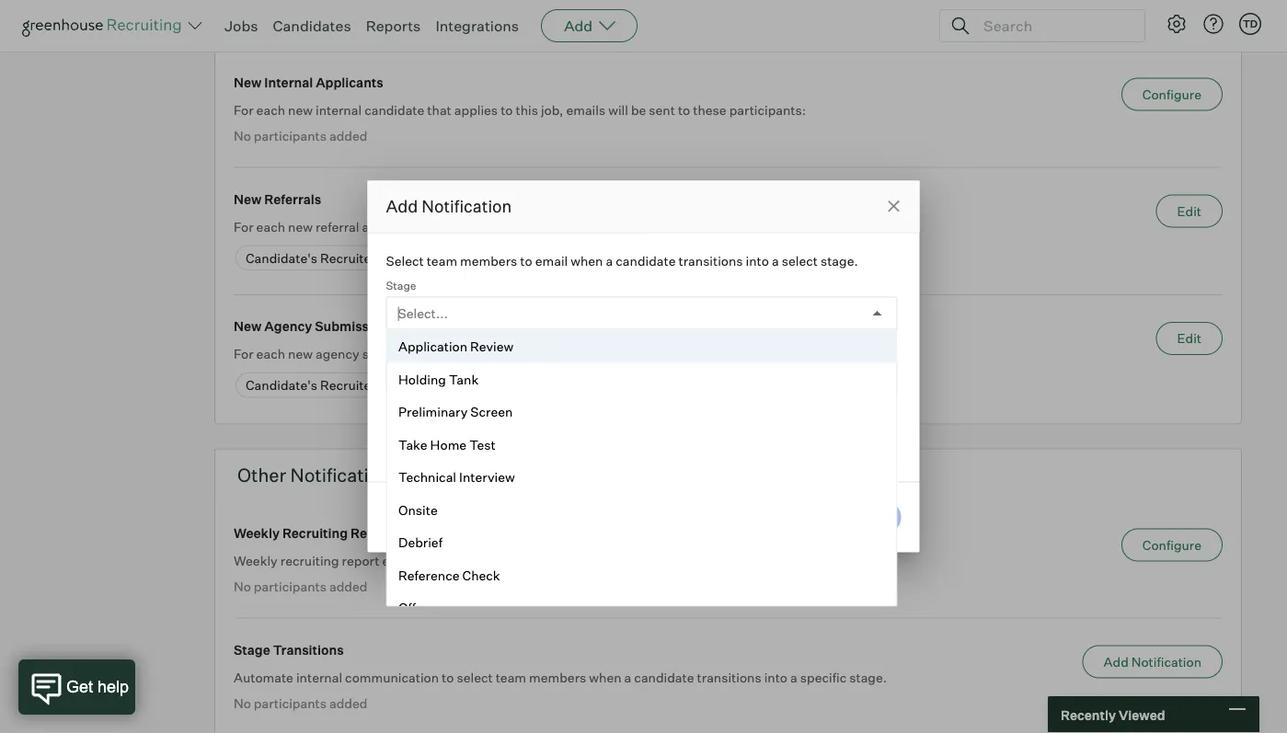Task type: describe. For each thing, give the bounding box(es) containing it.
screen
[[470, 404, 513, 420]]

1 horizontal spatial members
[[529, 670, 587, 686]]

1 vertical spatial stage.
[[850, 670, 887, 686]]

application review
[[398, 338, 513, 354]]

0 vertical spatial to:
[[581, 219, 597, 235]]

integrations link
[[436, 17, 519, 35]]

each for internal
[[256, 102, 285, 118]]

home
[[430, 436, 466, 452]]

into inside add notification dialog
[[746, 253, 769, 269]]

new for new agency submissions
[[234, 319, 262, 335]]

for for for each new internal candidate that applies to this job, emails will be sent to these participants:
[[234, 102, 254, 118]]

test
[[469, 436, 495, 452]]

td button
[[1236, 9, 1266, 39]]

1 horizontal spatial participants:
[[730, 102, 806, 118]]

configure for weekly recruiting report emails will be sent to these participants:
[[1143, 538, 1202, 554]]

scott
[[441, 251, 473, 267]]

each for referrals
[[256, 219, 285, 235]]

no participants added for internal
[[234, 128, 368, 144]]

for each new internal candidate that applies to this job, emails will be sent to these participants:
[[234, 102, 806, 118]]

added up applicants
[[330, 11, 368, 27]]

applies
[[455, 102, 498, 118]]

emails down add popup button
[[566, 102, 606, 118]]

participants for recruiting
[[254, 579, 327, 595]]

reports
[[366, 17, 421, 35]]

select...
[[398, 305, 448, 321]]

review
[[470, 338, 513, 354]]

Search text field
[[979, 12, 1129, 39]]

add inside popup button
[[564, 17, 593, 35]]

integrations
[[436, 17, 519, 35]]

stage transitions
[[234, 643, 344, 659]]

1 vertical spatial this
[[418, 219, 441, 235]]

1 horizontal spatial team
[[496, 670, 527, 686]]

take
[[398, 436, 427, 452]]

1 no participants added from the top
[[234, 11, 368, 27]]

new for new referrals
[[234, 192, 262, 208]]

transitions
[[273, 643, 344, 659]]

1 candidate's recruiter from the top
[[246, 251, 376, 267]]

check
[[462, 567, 500, 583]]

notification inside button
[[1132, 655, 1202, 671]]

participants for internal
[[254, 128, 327, 144]]

add notification inside add notification button
[[1104, 655, 1202, 671]]

new for agency
[[288, 347, 313, 363]]

1 vertical spatial into
[[765, 670, 788, 686]]

weekly recruiting report
[[234, 526, 394, 542]]

tank
[[449, 371, 478, 387]]

users
[[386, 343, 416, 357]]

new internal applicants
[[234, 75, 384, 91]]

no for stage
[[234, 696, 251, 712]]

members inside add notification dialog
[[460, 253, 518, 269]]

new for internal
[[288, 102, 313, 118]]

0 vertical spatial internal
[[316, 102, 362, 118]]

holding tank
[[398, 371, 478, 387]]

recently viewed
[[1061, 707, 1166, 723]]

transitions inside add notification dialog
[[679, 253, 743, 269]]

edit for for each new agency submission added to this job, emails will be sent to:
[[1178, 331, 1202, 347]]

for each new agency submission added to this job, emails will be sent to:
[[234, 347, 669, 363]]

that
[[427, 102, 452, 118]]

stage for stage transitions
[[234, 643, 270, 659]]

select inside add notification dialog
[[782, 253, 818, 269]]

automate
[[234, 670, 294, 686]]

td button
[[1240, 13, 1262, 35]]

report
[[351, 526, 394, 542]]

logan
[[400, 251, 438, 267]]

for for for each new referral added to this job, emails will be sent to:
[[234, 219, 254, 235]]

added up the tank
[[434, 347, 472, 363]]

1 horizontal spatial to:
[[653, 347, 669, 363]]

configure for for each new internal candidate that applies to this job, emails will be sent to these participants:
[[1143, 87, 1202, 103]]

specific
[[801, 670, 847, 686]]

new for referral
[[288, 219, 313, 235]]

take home test
[[398, 436, 495, 452]]

holding
[[398, 371, 446, 387]]

0 horizontal spatial participants:
[[546, 553, 622, 570]]

reference check
[[398, 567, 500, 583]]

1 vertical spatial when
[[589, 670, 622, 686]]

technical
[[398, 469, 456, 485]]

each for agency
[[256, 347, 285, 363]]

for each new referral added to this job, emails will be sent to:
[[234, 219, 597, 235]]

candidate inside add notification dialog
[[616, 253, 676, 269]]

communication
[[345, 670, 439, 686]]

td
[[1243, 17, 1258, 30]]

jobs link
[[225, 17, 258, 35]]

recruiting
[[281, 553, 339, 570]]

onsite
[[398, 502, 437, 518]]

1 candidate's from the top
[[246, 251, 318, 267]]

weekly recruiting report emails will be sent to these participants:
[[234, 553, 622, 570]]

1 vertical spatial transitions
[[697, 670, 762, 686]]

logan scott
[[400, 251, 473, 267]]

0 vertical spatial this
[[516, 102, 538, 118]]



Task type: locate. For each thing, give the bounding box(es) containing it.
2 vertical spatial this
[[490, 347, 513, 363]]

2 vertical spatial each
[[256, 347, 285, 363]]

2 edit from the top
[[1178, 331, 1202, 347]]

preliminary screen
[[398, 404, 513, 420]]

no for weekly
[[234, 579, 251, 595]]

to
[[501, 102, 513, 118], [678, 102, 691, 118], [403, 219, 415, 235], [520, 253, 533, 269], [475, 347, 487, 363], [494, 553, 507, 570], [442, 670, 454, 686]]

new
[[234, 75, 262, 91], [234, 192, 262, 208], [234, 319, 262, 335]]

for down new referrals
[[234, 219, 254, 235]]

sent
[[649, 102, 676, 118], [551, 219, 578, 235], [623, 347, 650, 363], [465, 553, 491, 570]]

0 vertical spatial for
[[234, 102, 254, 118]]

candidate's
[[246, 251, 318, 267], [246, 378, 318, 394]]

job, right review
[[515, 347, 538, 363]]

emails right review
[[541, 347, 580, 363]]

0 vertical spatial into
[[746, 253, 769, 269]]

added
[[330, 11, 368, 27], [330, 128, 368, 144], [362, 219, 400, 235], [434, 347, 472, 363], [330, 579, 368, 595], [330, 696, 368, 712]]

will
[[609, 102, 629, 118], [511, 219, 531, 235], [583, 347, 603, 363], [425, 553, 445, 570]]

candidates link
[[273, 17, 351, 35]]

1 vertical spatial internal
[[296, 670, 342, 686]]

0 vertical spatial edit button
[[1157, 195, 1223, 228]]

add notification inside add notification dialog
[[386, 196, 512, 217]]

0 vertical spatial when
[[571, 253, 603, 269]]

1 vertical spatial configure button
[[1122, 529, 1223, 563]]

add notification up for each new referral added to this job, emails will be sent to: on the left top
[[386, 196, 512, 217]]

transitions
[[679, 253, 743, 269], [697, 670, 762, 686]]

2 recruiter from the top
[[320, 378, 376, 394]]

0 vertical spatial team
[[427, 253, 458, 269]]

stage inside add notification dialog
[[386, 279, 417, 293]]

notification up viewed
[[1132, 655, 1202, 671]]

1 vertical spatial weekly
[[234, 553, 278, 570]]

referral
[[316, 219, 359, 235]]

interview
[[459, 469, 515, 485]]

when
[[571, 253, 603, 269], [589, 670, 622, 686]]

1 for from the top
[[234, 102, 254, 118]]

greenhouse recruiting image
[[22, 15, 188, 37]]

2 vertical spatial job,
[[515, 347, 538, 363]]

new referrals
[[234, 192, 322, 208]]

0 horizontal spatial to:
[[581, 219, 597, 235]]

2 configure button from the top
[[1122, 529, 1223, 563]]

candidates
[[273, 17, 351, 35]]

no participants added for recruiting
[[234, 579, 368, 595]]

4 no from the top
[[234, 696, 251, 712]]

0 horizontal spatial add notification
[[386, 196, 512, 217]]

0 vertical spatial configure
[[1143, 87, 1202, 103]]

1 vertical spatial team
[[496, 670, 527, 686]]

edit button for for each new agency submission added to this job, emails will be sent to:
[[1157, 323, 1223, 356]]

1 horizontal spatial these
[[693, 102, 727, 118]]

notification
[[422, 196, 512, 217], [1132, 655, 1202, 671]]

weekly left recruiting
[[234, 553, 278, 570]]

for down new agency submissions
[[234, 347, 254, 363]]

no for new
[[234, 128, 251, 144]]

0 vertical spatial these
[[693, 102, 727, 118]]

add inside dialog
[[386, 196, 418, 217]]

submissions
[[315, 319, 396, 335]]

0 vertical spatial each
[[256, 102, 285, 118]]

0 vertical spatial add
[[564, 17, 593, 35]]

notifications
[[290, 464, 400, 487]]

no down automate
[[234, 696, 251, 712]]

each down agency
[[256, 347, 285, 363]]

candidate's recruiter
[[246, 251, 376, 267], [246, 378, 376, 394]]

2 each from the top
[[256, 219, 285, 235]]

add notification up viewed
[[1104, 655, 1202, 671]]

1 vertical spatial participants:
[[546, 553, 622, 570]]

weekly
[[234, 526, 280, 542], [234, 553, 278, 570]]

2 vertical spatial candidate
[[635, 670, 695, 686]]

application
[[398, 338, 467, 354]]

stage
[[386, 279, 417, 293], [234, 643, 270, 659]]

add
[[564, 17, 593, 35], [386, 196, 418, 217], [1104, 655, 1129, 671]]

2 vertical spatial for
[[234, 347, 254, 363]]

no participants added up new internal applicants
[[234, 11, 368, 27]]

email
[[535, 253, 568, 269]]

1 weekly from the top
[[234, 526, 280, 542]]

0 horizontal spatial members
[[460, 253, 518, 269]]

other
[[237, 464, 286, 487]]

into
[[746, 253, 769, 269], [765, 670, 788, 686]]

add notification dialog
[[368, 181, 920, 624]]

configure image
[[1166, 13, 1188, 35]]

3 for from the top
[[234, 347, 254, 363]]

1 horizontal spatial select
[[782, 253, 818, 269]]

2 no participants added from the top
[[234, 128, 368, 144]]

2 vertical spatial new
[[234, 319, 262, 335]]

other notifications
[[237, 464, 400, 487]]

0 vertical spatial recruiter
[[320, 251, 376, 267]]

stage down the select
[[386, 279, 417, 293]]

emails up 'scott'
[[469, 219, 508, 235]]

3 no participants added from the top
[[234, 579, 368, 595]]

new left agency
[[234, 319, 262, 335]]

0 vertical spatial transitions
[[679, 253, 743, 269]]

add button
[[541, 9, 638, 42]]

team
[[427, 253, 458, 269], [496, 670, 527, 686]]

viewed
[[1119, 707, 1166, 723]]

new down agency
[[288, 347, 313, 363]]

agency
[[316, 347, 360, 363]]

select
[[782, 253, 818, 269], [457, 670, 493, 686]]

a
[[606, 253, 613, 269], [772, 253, 779, 269], [625, 670, 632, 686], [791, 670, 798, 686]]

for for for each new agency submission added to this job, emails will be sent to:
[[234, 347, 254, 363]]

new left referrals
[[234, 192, 262, 208]]

no
[[234, 11, 251, 27], [234, 128, 251, 144], [234, 579, 251, 595], [234, 696, 251, 712]]

3 participants from the top
[[254, 579, 327, 595]]

be
[[631, 102, 646, 118], [534, 219, 549, 235], [606, 347, 621, 363], [447, 553, 462, 570]]

candidate's recruiter down "agency"
[[246, 378, 376, 394]]

to inside add notification dialog
[[520, 253, 533, 269]]

1 vertical spatial candidate's
[[246, 378, 318, 394]]

0 vertical spatial stage
[[386, 279, 417, 293]]

0 vertical spatial weekly
[[234, 526, 280, 542]]

edit
[[1178, 204, 1202, 220], [1178, 331, 1202, 347]]

1 horizontal spatial notification
[[1132, 655, 1202, 671]]

participants up the internal
[[254, 11, 327, 27]]

2 edit button from the top
[[1157, 323, 1223, 356]]

added down report
[[330, 579, 368, 595]]

1 vertical spatial each
[[256, 219, 285, 235]]

1 vertical spatial select
[[457, 670, 493, 686]]

1 vertical spatial recruiter
[[320, 378, 376, 394]]

2 horizontal spatial add
[[1104, 655, 1129, 671]]

participants:
[[730, 102, 806, 118], [546, 553, 622, 570]]

participants for transitions
[[254, 696, 327, 712]]

no participants added down automate
[[234, 696, 368, 712]]

3 each from the top
[[256, 347, 285, 363]]

4 participants from the top
[[254, 696, 327, 712]]

1 horizontal spatial job,
[[515, 347, 538, 363]]

job, up 'scott'
[[443, 219, 466, 235]]

0 vertical spatial job,
[[541, 102, 564, 118]]

this right 'applies'
[[516, 102, 538, 118]]

internal
[[316, 102, 362, 118], [296, 670, 342, 686]]

1 horizontal spatial add notification
[[1104, 655, 1202, 671]]

0 horizontal spatial job,
[[443, 219, 466, 235]]

1 recruiter from the top
[[320, 251, 376, 267]]

added up the select
[[362, 219, 400, 235]]

participants down automate
[[254, 696, 327, 712]]

1 vertical spatial candidate
[[616, 253, 676, 269]]

1 vertical spatial edit
[[1178, 331, 1202, 347]]

these
[[693, 102, 727, 118], [509, 553, 543, 570]]

new agency submissions
[[234, 319, 396, 335]]

1 vertical spatial new
[[234, 192, 262, 208]]

0 vertical spatial participants:
[[730, 102, 806, 118]]

1 new from the top
[[288, 102, 313, 118]]

select
[[386, 253, 424, 269]]

no left candidates link
[[234, 11, 251, 27]]

candidate's recruiter down referral
[[246, 251, 376, 267]]

1 vertical spatial configure
[[1143, 538, 1202, 554]]

1 vertical spatial candidate's recruiter
[[246, 378, 376, 394]]

1 horizontal spatial add
[[564, 17, 593, 35]]

when inside add notification dialog
[[571, 253, 603, 269]]

2 new from the top
[[234, 192, 262, 208]]

1 vertical spatial for
[[234, 219, 254, 235]]

1 vertical spatial stage
[[234, 643, 270, 659]]

edit button
[[1157, 195, 1223, 228], [1157, 323, 1223, 356]]

1 vertical spatial to:
[[653, 347, 669, 363]]

agency
[[264, 319, 312, 335]]

2 horizontal spatial job,
[[541, 102, 564, 118]]

add notification button
[[1083, 646, 1223, 680]]

1 vertical spatial members
[[529, 670, 587, 686]]

no participants added
[[234, 11, 368, 27], [234, 128, 368, 144], [234, 579, 368, 595], [234, 696, 368, 712]]

0 vertical spatial candidate's recruiter
[[246, 251, 376, 267]]

0 horizontal spatial this
[[418, 219, 441, 235]]

for down new internal applicants
[[234, 102, 254, 118]]

1 each from the top
[[256, 102, 285, 118]]

0 horizontal spatial add
[[386, 196, 418, 217]]

this
[[516, 102, 538, 118], [418, 219, 441, 235], [490, 347, 513, 363]]

1 vertical spatial these
[[509, 553, 543, 570]]

participants
[[254, 11, 327, 27], [254, 128, 327, 144], [254, 579, 327, 595], [254, 696, 327, 712]]

stage. inside add notification dialog
[[821, 253, 859, 269]]

automate internal communication to select team members when a candidate transitions into a specific stage.
[[234, 670, 887, 686]]

0 horizontal spatial stage
[[234, 643, 270, 659]]

4 no participants added from the top
[[234, 696, 368, 712]]

reports link
[[366, 17, 421, 35]]

1 participants from the top
[[254, 11, 327, 27]]

0 vertical spatial candidate
[[365, 102, 425, 118]]

0 horizontal spatial these
[[509, 553, 543, 570]]

stage up automate
[[234, 643, 270, 659]]

weekly for weekly recruiting report
[[234, 526, 280, 542]]

each down new referrals
[[256, 219, 285, 235]]

edit for for each new referral added to this job, emails will be sent to:
[[1178, 204, 1202, 220]]

1 vertical spatial edit button
[[1157, 323, 1223, 356]]

configure button for for each new internal candidate that applies to this job, emails will be sent to these participants:
[[1122, 78, 1223, 112]]

technical interview
[[398, 469, 515, 485]]

no participants added down recruiting
[[234, 579, 368, 595]]

each
[[256, 102, 285, 118], [256, 219, 285, 235], [256, 347, 285, 363]]

0 vertical spatial candidate's
[[246, 251, 318, 267]]

no up new referrals
[[234, 128, 251, 144]]

0 vertical spatial edit
[[1178, 204, 1202, 220]]

3 no from the top
[[234, 579, 251, 595]]

no participants added for transitions
[[234, 696, 368, 712]]

0 vertical spatial add notification
[[386, 196, 512, 217]]

0 horizontal spatial team
[[427, 253, 458, 269]]

report
[[342, 553, 380, 570]]

referrals
[[264, 192, 322, 208]]

2 vertical spatial new
[[288, 347, 313, 363]]

applicants
[[316, 75, 384, 91]]

0 vertical spatial new
[[234, 75, 262, 91]]

candidate's down new referrals
[[246, 251, 318, 267]]

no participants added down new internal applicants
[[234, 128, 368, 144]]

candidate's down agency
[[246, 378, 318, 394]]

select team members to email when a candidate transitions into a select stage.
[[386, 253, 859, 269]]

0 vertical spatial configure button
[[1122, 78, 1223, 112]]

1 edit button from the top
[[1157, 195, 1223, 228]]

1 no from the top
[[234, 11, 251, 27]]

no up stage transitions
[[234, 579, 251, 595]]

team inside add notification dialog
[[427, 253, 458, 269]]

preliminary
[[398, 404, 467, 420]]

3 new from the top
[[288, 347, 313, 363]]

emails down debrief
[[382, 553, 422, 570]]

participants down recruiting
[[254, 579, 327, 595]]

recruiter down referral
[[320, 251, 376, 267]]

2 for from the top
[[234, 219, 254, 235]]

2 horizontal spatial this
[[516, 102, 538, 118]]

to:
[[581, 219, 597, 235], [653, 347, 669, 363]]

0 horizontal spatial select
[[457, 670, 493, 686]]

1 vertical spatial job,
[[443, 219, 466, 235]]

participants down the internal
[[254, 128, 327, 144]]

weekly for weekly recruiting report emails will be sent to these participants:
[[234, 553, 278, 570]]

submission
[[362, 347, 431, 363]]

2 configure from the top
[[1143, 538, 1202, 554]]

stage for stage
[[386, 279, 417, 293]]

0 horizontal spatial notification
[[422, 196, 512, 217]]

new down new internal applicants
[[288, 102, 313, 118]]

2 no from the top
[[234, 128, 251, 144]]

each down the internal
[[256, 102, 285, 118]]

add inside button
[[1104, 655, 1129, 671]]

job,
[[541, 102, 564, 118], [443, 219, 466, 235], [515, 347, 538, 363]]

notification up 'scott'
[[422, 196, 512, 217]]

this up logan scott in the top left of the page
[[418, 219, 441, 235]]

1 vertical spatial notification
[[1132, 655, 1202, 671]]

job, right 'applies'
[[541, 102, 564, 118]]

stage.
[[821, 253, 859, 269], [850, 670, 887, 686]]

added down communication
[[330, 696, 368, 712]]

jobs
[[225, 17, 258, 35]]

recruiter down "agency"
[[320, 378, 376, 394]]

edit button for for each new referral added to this job, emails will be sent to:
[[1157, 195, 1223, 228]]

for
[[234, 102, 254, 118], [234, 219, 254, 235], [234, 347, 254, 363]]

added down applicants
[[330, 128, 368, 144]]

configure button
[[1122, 78, 1223, 112], [1122, 529, 1223, 563]]

candidate
[[365, 102, 425, 118], [616, 253, 676, 269], [635, 670, 695, 686]]

reference
[[398, 567, 459, 583]]

new left the internal
[[234, 75, 262, 91]]

configure button for weekly recruiting report emails will be sent to these participants:
[[1122, 529, 1223, 563]]

0 vertical spatial members
[[460, 253, 518, 269]]

3 new from the top
[[234, 319, 262, 335]]

1 horizontal spatial this
[[490, 347, 513, 363]]

1 edit from the top
[[1178, 204, 1202, 220]]

0 vertical spatial stage.
[[821, 253, 859, 269]]

recently
[[1061, 707, 1117, 723]]

configure
[[1143, 87, 1202, 103], [1143, 538, 1202, 554]]

0 vertical spatial new
[[288, 102, 313, 118]]

this up screen on the left of page
[[490, 347, 513, 363]]

1 configure button from the top
[[1122, 78, 1223, 112]]

0 vertical spatial select
[[782, 253, 818, 269]]

internal
[[264, 75, 313, 91]]

members
[[460, 253, 518, 269], [529, 670, 587, 686]]

internal down applicants
[[316, 102, 362, 118]]

notification inside dialog
[[422, 196, 512, 217]]

2 participants from the top
[[254, 128, 327, 144]]

1 vertical spatial add
[[386, 196, 418, 217]]

1 vertical spatial add notification
[[1104, 655, 1202, 671]]

1 vertical spatial new
[[288, 219, 313, 235]]

2 new from the top
[[288, 219, 313, 235]]

1 horizontal spatial stage
[[386, 279, 417, 293]]

weekly down other
[[234, 526, 280, 542]]

0 vertical spatial notification
[[422, 196, 512, 217]]

debrief
[[398, 534, 442, 550]]

2 candidate's from the top
[[246, 378, 318, 394]]

internal down transitions
[[296, 670, 342, 686]]

2 candidate's recruiter from the top
[[246, 378, 376, 394]]

new for new internal applicants
[[234, 75, 262, 91]]

1 new from the top
[[234, 75, 262, 91]]

1 configure from the top
[[1143, 87, 1202, 103]]

emails
[[566, 102, 606, 118], [469, 219, 508, 235], [541, 347, 580, 363], [382, 553, 422, 570]]

recruiting
[[282, 526, 348, 542]]

offer
[[398, 600, 428, 616]]

new down referrals
[[288, 219, 313, 235]]

2 vertical spatial add
[[1104, 655, 1129, 671]]

2 weekly from the top
[[234, 553, 278, 570]]



Task type: vqa. For each thing, say whether or not it's contained in the screenshot.
middle THIS
yes



